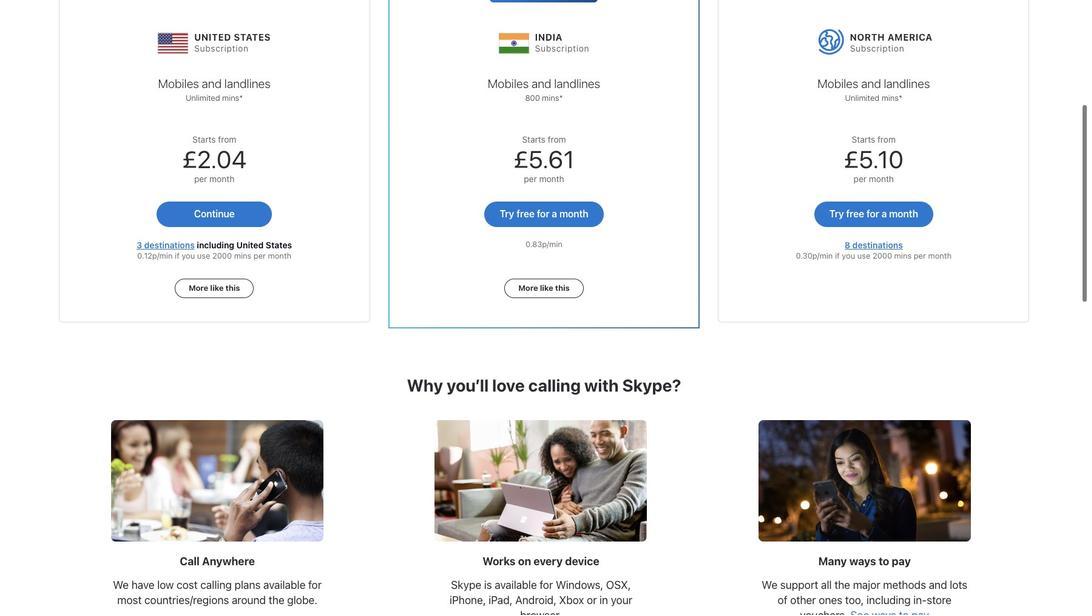 Task type: locate. For each thing, give the bounding box(es) containing it.
free up '8'
[[847, 208, 865, 219]]

including down the continue link
[[197, 240, 234, 250]]

1 horizontal spatial if
[[835, 251, 840, 261]]

mins down the north america subscription at the top of page
[[882, 93, 899, 103]]

2 * from the left
[[559, 93, 563, 103]]

from
[[218, 134, 236, 144], [548, 134, 566, 144], [878, 134, 896, 144]]

more like this button down 0.83p/min
[[505, 279, 584, 298]]

* inside 'mobiles and landlines 800 mins *'
[[559, 93, 563, 103]]

2 more from the left
[[519, 283, 538, 293]]

1 vertical spatial calling
[[200, 579, 232, 591]]

we support all the major methods and lots of other ones too, including in-store vouchers.
[[762, 579, 968, 615]]

2 horizontal spatial landlines
[[884, 76, 930, 90]]

1 starts from the left
[[192, 134, 216, 144]]

1 horizontal spatial including
[[867, 594, 911, 607]]

per inside 'starts from £5.10 per month'
[[854, 174, 867, 184]]

and up 800 on the left
[[532, 76, 552, 90]]

including down 'methods'
[[867, 594, 911, 607]]

* link
[[239, 93, 243, 103], [559, 93, 563, 103], [899, 93, 903, 103]]

landlines down the north america subscription at the top of page
[[884, 76, 930, 90]]

from inside 'starts from £5.10 per month'
[[878, 134, 896, 144]]

use
[[197, 251, 210, 261], [858, 251, 871, 261]]

like
[[210, 283, 224, 293], [540, 283, 554, 293]]

more like this button down 3 destinations including united states 0.12p/min if you use 2000 mins per month
[[175, 279, 254, 298]]

free
[[517, 208, 535, 219], [847, 208, 865, 219]]

more down 0.83p/min
[[519, 283, 538, 293]]

landlines for £2.04
[[225, 76, 271, 90]]

1 destinations from the left
[[144, 240, 195, 250]]

mobiles down "united states" image at the top left of page
[[158, 76, 199, 90]]

1 horizontal spatial like
[[540, 283, 554, 293]]

1 more like this from the left
[[189, 283, 240, 293]]

mins down the united states subscription
[[222, 93, 239, 103]]

unlimited for £2.04
[[186, 93, 220, 103]]

destinations up '0.12p/min'
[[144, 240, 195, 250]]

you inside 3 destinations including united states 0.12p/min if you use 2000 mins per month
[[182, 251, 195, 261]]

the
[[835, 579, 851, 591], [269, 594, 285, 607]]

more like this button
[[175, 279, 254, 298], [505, 279, 584, 298]]

subscription inside the north america subscription
[[850, 43, 905, 54]]

£5.10
[[844, 144, 904, 173]]

0 horizontal spatial more
[[189, 283, 208, 293]]

calling inside we have low cost calling plans available for most countries/regions around the globe.
[[200, 579, 232, 591]]

1 horizontal spatial *
[[559, 93, 563, 103]]

you down '8'
[[842, 251, 856, 261]]

mins down the continue link
[[234, 251, 252, 261]]

like down 3 destinations including united states 0.12p/min if you use 2000 mins per month
[[210, 283, 224, 293]]

subscription right "united states" image at the top left of page
[[194, 43, 249, 54]]

0 horizontal spatial subscription
[[194, 43, 249, 54]]

2 a from the left
[[882, 208, 887, 219]]

*
[[239, 93, 243, 103], [559, 93, 563, 103], [899, 93, 903, 103]]

and down the united states subscription
[[202, 76, 222, 90]]

mins
[[222, 93, 239, 103], [542, 93, 559, 103], [882, 93, 899, 103], [234, 251, 252, 261], [895, 251, 912, 261]]

mobiles and landlines unlimited mins *
[[158, 76, 271, 103], [818, 76, 930, 103]]

0 horizontal spatial unlimited
[[186, 93, 220, 103]]

2 try from the left
[[830, 208, 844, 219]]

we for we support all the major methods and lots of other ones too, including in-store vouchers.
[[762, 579, 778, 591]]

3 destinations including united states 0.12p/min if you use 2000 mins per month
[[137, 240, 292, 261]]

1 you from the left
[[182, 251, 195, 261]]

other
[[791, 594, 816, 607]]

available inside skype is available for windows, osx, iphone, ipad, android, xbox or in your browser.
[[495, 579, 537, 591]]

the inside we have low cost calling plans available for most countries/regions around the globe.
[[269, 594, 285, 607]]

1 we from the left
[[113, 579, 129, 591]]

try free for a month up 8 destinations button
[[830, 208, 919, 219]]

you
[[182, 251, 195, 261], [842, 251, 856, 261]]

mins right 800 on the left
[[542, 93, 559, 103]]

0 horizontal spatial more like this
[[189, 283, 240, 293]]

we inside we support all the major methods and lots of other ones too, including in-store vouchers.
[[762, 579, 778, 591]]

per
[[194, 174, 207, 184], [524, 174, 537, 184], [854, 174, 867, 184], [254, 251, 266, 261], [914, 251, 926, 261]]

2 subscription from the left
[[535, 43, 590, 54]]

mobiles down north
[[818, 76, 859, 90]]

2 horizontal spatial from
[[878, 134, 896, 144]]

more like this down 0.83p/min
[[519, 283, 570, 293]]

subscription down india
[[535, 43, 590, 54]]

if
[[175, 251, 180, 261], [835, 251, 840, 261]]

0 horizontal spatial 2000
[[213, 251, 232, 261]]

0 horizontal spatial calling
[[200, 579, 232, 591]]

2 use from the left
[[858, 251, 871, 261]]

1 mobiles from the left
[[158, 76, 199, 90]]

a
[[552, 208, 557, 219], [882, 208, 887, 219]]

3 landlines from the left
[[884, 76, 930, 90]]

1 horizontal spatial you
[[842, 251, 856, 261]]

available up globe.
[[263, 579, 306, 591]]

available up ipad,
[[495, 579, 537, 591]]

calling right love
[[529, 375, 581, 395]]

3 from from the left
[[878, 134, 896, 144]]

1 more like this button from the left
[[175, 279, 254, 298]]

skype
[[451, 579, 482, 591]]

1 horizontal spatial mobiles and landlines unlimited mins *
[[818, 76, 930, 103]]

0 horizontal spatial we
[[113, 579, 129, 591]]

0 horizontal spatial landlines
[[225, 76, 271, 90]]

this
[[226, 283, 240, 293], [555, 283, 570, 293]]

india image
[[499, 22, 529, 59]]

2000
[[213, 251, 232, 261], [873, 251, 892, 261]]

united right "united states" image at the top left of page
[[194, 32, 231, 43]]

this down 0.83p/min
[[555, 283, 570, 293]]

2 2000 from the left
[[873, 251, 892, 261]]

0 horizontal spatial mobiles
[[158, 76, 199, 90]]

0 horizontal spatial if
[[175, 251, 180, 261]]

2 this from the left
[[555, 283, 570, 293]]

subscription inside the united states subscription
[[194, 43, 249, 54]]

0 horizontal spatial try free for a month link
[[485, 202, 604, 227]]

1 horizontal spatial united
[[237, 240, 264, 250]]

and up 'store'
[[929, 579, 948, 591]]

north
[[850, 32, 885, 43]]

per inside 3 destinations including united states 0.12p/min if you use 2000 mins per month
[[254, 251, 266, 261]]

you down 3 destinations button
[[182, 251, 195, 261]]

1 try from the left
[[500, 208, 514, 219]]

destinations inside 8 destinations 0.30p/min if you use 2000 mins per month
[[853, 240, 903, 250]]

cost
[[177, 579, 198, 591]]

1 horizontal spatial use
[[858, 251, 871, 261]]

try free for a month link up 8 destinations button
[[815, 202, 934, 227]]

to
[[879, 555, 890, 568]]

0 horizontal spatial this
[[226, 283, 240, 293]]

if right 0.30p/min
[[835, 251, 840, 261]]

2 horizontal spatial mobiles
[[818, 76, 859, 90]]

1 this from the left
[[226, 283, 240, 293]]

0 horizontal spatial * link
[[239, 93, 243, 103]]

2 starts from the left
[[522, 134, 546, 144]]

0 horizontal spatial try free for a month
[[500, 208, 589, 219]]

like down 0.83p/min
[[540, 283, 554, 293]]

the right 'all'
[[835, 579, 851, 591]]

0 horizontal spatial destinations
[[144, 240, 195, 250]]

1 horizontal spatial unlimited
[[845, 93, 880, 103]]

try free for a month link
[[485, 202, 604, 227], [815, 202, 934, 227]]

love
[[492, 375, 525, 395]]

browser.
[[520, 609, 562, 615]]

1 horizontal spatial try free for a month
[[830, 208, 919, 219]]

1 a from the left
[[552, 208, 557, 219]]

landlines inside 'mobiles and landlines 800 mins *'
[[554, 76, 601, 90]]

in-
[[914, 594, 927, 607]]

available inside we have low cost calling plans available for most countries/regions around the globe.
[[263, 579, 306, 591]]

globe.
[[287, 594, 318, 607]]

month inside 'starts from £5.10 per month'
[[869, 174, 894, 184]]

0 vertical spatial united
[[194, 32, 231, 43]]

destinations right '8'
[[853, 240, 903, 250]]

1 horizontal spatial destinations
[[853, 240, 903, 250]]

1 horizontal spatial from
[[548, 134, 566, 144]]

if inside 3 destinations including united states 0.12p/min if you use 2000 mins per month
[[175, 251, 180, 261]]

available
[[263, 579, 306, 591], [495, 579, 537, 591]]

2 horizontal spatial subscription
[[850, 43, 905, 54]]

2 horizontal spatial * link
[[899, 93, 903, 103]]

month
[[210, 174, 235, 184], [539, 174, 564, 184], [869, 174, 894, 184], [560, 208, 589, 219], [890, 208, 919, 219], [268, 251, 292, 261], [929, 251, 952, 261]]

0 horizontal spatial *
[[239, 93, 243, 103]]

* down the united states subscription
[[239, 93, 243, 103]]

for up android,
[[540, 579, 553, 591]]

1 from from the left
[[218, 134, 236, 144]]

destinations inside 3 destinations including united states 0.12p/min if you use 2000 mins per month
[[144, 240, 195, 250]]

we for we have low cost calling plans available for most countries/regions around the globe.
[[113, 579, 129, 591]]

1 subscription from the left
[[194, 43, 249, 54]]

starts for £2.04
[[192, 134, 216, 144]]

per inside starts from £5.61 per month
[[524, 174, 537, 184]]

try free for a month link for £5.10
[[815, 202, 934, 227]]

1 horizontal spatial more
[[519, 283, 538, 293]]

more like this button for £2.04
[[175, 279, 254, 298]]

landlines down the united states subscription
[[225, 76, 271, 90]]

plans
[[235, 579, 261, 591]]

2 like from the left
[[540, 283, 554, 293]]

1 * from the left
[[239, 93, 243, 103]]

this for £2.04
[[226, 283, 240, 293]]

2000 down 8 destinations button
[[873, 251, 892, 261]]

1 horizontal spatial mobiles
[[488, 76, 529, 90]]

we have low cost calling plans available for most countries/regions around the globe.
[[113, 579, 322, 607]]

this down 3 destinations including united states 0.12p/min if you use 2000 mins per month
[[226, 283, 240, 293]]

per inside starts from £2.04 per month
[[194, 174, 207, 184]]

use down the continue link
[[197, 251, 210, 261]]

3 * link from the left
[[899, 93, 903, 103]]

* link down the north america subscription at the top of page
[[899, 93, 903, 103]]

2000 down the continue link
[[213, 251, 232, 261]]

1 try free for a month from the left
[[500, 208, 589, 219]]

more for £2.04
[[189, 283, 208, 293]]

mins down 8 destinations button
[[895, 251, 912, 261]]

calling
[[529, 375, 581, 395], [200, 579, 232, 591]]

2 unlimited from the left
[[845, 93, 880, 103]]

0 horizontal spatial the
[[269, 594, 285, 607]]

1 * link from the left
[[239, 93, 243, 103]]

we
[[113, 579, 129, 591], [762, 579, 778, 591]]

mobiles and landlines unlimited mins * down the north america subscription at the top of page
[[818, 76, 930, 103]]

like for £5.61
[[540, 283, 554, 293]]

1 horizontal spatial available
[[495, 579, 537, 591]]

1 horizontal spatial more like this button
[[505, 279, 584, 298]]

2 * link from the left
[[559, 93, 563, 103]]

3 starts from the left
[[852, 134, 876, 144]]

2 mobiles and landlines unlimited mins * from the left
[[818, 76, 930, 103]]

1 horizontal spatial a
[[882, 208, 887, 219]]

mobiles and landlines unlimited mins * down the united states subscription
[[158, 76, 271, 103]]

2 horizontal spatial starts
[[852, 134, 876, 144]]

iphone,
[[450, 594, 486, 607]]

0 horizontal spatial from
[[218, 134, 236, 144]]

0 horizontal spatial mobiles and landlines unlimited mins *
[[158, 76, 271, 103]]

united down the continue link
[[237, 240, 264, 250]]

united
[[194, 32, 231, 43], [237, 240, 264, 250]]

united inside the united states subscription
[[194, 32, 231, 43]]

2 if from the left
[[835, 251, 840, 261]]

2 available from the left
[[495, 579, 537, 591]]

1 landlines from the left
[[225, 76, 271, 90]]

2 destinations from the left
[[853, 240, 903, 250]]

a up 0.83p/min
[[552, 208, 557, 219]]

a up 8 destinations button
[[882, 208, 887, 219]]

1 horizontal spatial subscription
[[535, 43, 590, 54]]

* link for £5.10
[[899, 93, 903, 103]]

1 horizontal spatial starts
[[522, 134, 546, 144]]

1 like from the left
[[210, 283, 224, 293]]

subscription for united
[[194, 43, 249, 54]]

0.12p/min
[[137, 251, 173, 261]]

mobiles
[[158, 76, 199, 90], [488, 76, 529, 90], [818, 76, 859, 90]]

for
[[537, 208, 550, 219], [867, 208, 880, 219], [308, 579, 322, 591], [540, 579, 553, 591]]

1 horizontal spatial 2000
[[873, 251, 892, 261]]

0 horizontal spatial more like this button
[[175, 279, 254, 298]]

destinations
[[144, 240, 195, 250], [853, 240, 903, 250]]

try for £5.61
[[500, 208, 514, 219]]

starts inside starts from £5.61 per month
[[522, 134, 546, 144]]

mobiles inside 'mobiles and landlines 800 mins *'
[[488, 76, 529, 90]]

the inside we support all the major methods and lots of other ones too, including in-store vouchers.
[[835, 579, 851, 591]]

2 you from the left
[[842, 251, 856, 261]]

landlines down india subscription
[[554, 76, 601, 90]]

windows,
[[556, 579, 604, 591]]

0 vertical spatial including
[[197, 240, 234, 250]]

£2.04
[[182, 144, 246, 173]]

0 horizontal spatial like
[[210, 283, 224, 293]]

1 vertical spatial united
[[237, 240, 264, 250]]

1 2000 from the left
[[213, 251, 232, 261]]

destinations for £5.10
[[853, 240, 903, 250]]

landlines
[[225, 76, 271, 90], [554, 76, 601, 90], [884, 76, 930, 90]]

2 free from the left
[[847, 208, 865, 219]]

with
[[585, 375, 619, 395]]

0 horizontal spatial available
[[263, 579, 306, 591]]

2 more like this from the left
[[519, 283, 570, 293]]

0 horizontal spatial try
[[500, 208, 514, 219]]

1 vertical spatial the
[[269, 594, 285, 607]]

2 try free for a month from the left
[[830, 208, 919, 219]]

1 use from the left
[[197, 251, 210, 261]]

2 try free for a month link from the left
[[815, 202, 934, 227]]

for up globe.
[[308, 579, 322, 591]]

1 horizontal spatial the
[[835, 579, 851, 591]]

2000 inside 3 destinations including united states 0.12p/min if you use 2000 mins per month
[[213, 251, 232, 261]]

works
[[483, 555, 516, 568]]

0 horizontal spatial free
[[517, 208, 535, 219]]

try for £5.10
[[830, 208, 844, 219]]

2 horizontal spatial *
[[899, 93, 903, 103]]

from inside starts from £5.61 per month
[[548, 134, 566, 144]]

2 mobiles from the left
[[488, 76, 529, 90]]

and down the north america subscription at the top of page
[[862, 76, 881, 90]]

subscription down north
[[850, 43, 905, 54]]

starts from £2.04 per month
[[182, 134, 246, 184]]

pay
[[892, 555, 911, 568]]

0.30p/min
[[796, 251, 833, 261]]

1 try free for a month link from the left
[[485, 202, 604, 227]]

osx,
[[606, 579, 631, 591]]

3 * from the left
[[899, 93, 903, 103]]

more like this for £2.04
[[189, 283, 240, 293]]

2 from from the left
[[548, 134, 566, 144]]

use down 8 destinations button
[[858, 251, 871, 261]]

0 horizontal spatial you
[[182, 251, 195, 261]]

1 horizontal spatial free
[[847, 208, 865, 219]]

1 horizontal spatial we
[[762, 579, 778, 591]]

unlimited
[[186, 93, 220, 103], [845, 93, 880, 103]]

0 horizontal spatial use
[[197, 251, 210, 261]]

* link down the united states subscription
[[239, 93, 243, 103]]

many
[[819, 555, 847, 568]]

* link right 800 on the left
[[559, 93, 563, 103]]

1 horizontal spatial try
[[830, 208, 844, 219]]

1 horizontal spatial this
[[555, 283, 570, 293]]

united states image
[[158, 22, 188, 59]]

for inside we have low cost calling plans available for most countries/regions around the globe.
[[308, 579, 322, 591]]

1 horizontal spatial more like this
[[519, 283, 570, 293]]

0 vertical spatial states
[[234, 32, 271, 43]]

states inside 3 destinations including united states 0.12p/min if you use 2000 mins per month
[[266, 240, 292, 250]]

and
[[202, 76, 222, 90], [532, 76, 552, 90], [862, 76, 881, 90], [929, 579, 948, 591]]

1 unlimited from the left
[[186, 93, 220, 103]]

1 vertical spatial including
[[867, 594, 911, 607]]

more like this
[[189, 283, 240, 293], [519, 283, 570, 293]]

3 mobiles from the left
[[818, 76, 859, 90]]

including
[[197, 240, 234, 250], [867, 594, 911, 607]]

we inside we have low cost calling plans available for most countries/regions around the globe.
[[113, 579, 129, 591]]

the left globe.
[[269, 594, 285, 607]]

more down 3 destinations including united states 0.12p/min if you use 2000 mins per month
[[189, 283, 208, 293]]

0 horizontal spatial united
[[194, 32, 231, 43]]

starts inside starts from £2.04 per month
[[192, 134, 216, 144]]

from inside starts from £2.04 per month
[[218, 134, 236, 144]]

mobiles for £5.10
[[818, 76, 859, 90]]

and inside 'mobiles and landlines 800 mins *'
[[532, 76, 552, 90]]

for inside skype is available for windows, osx, iphone, ipad, android, xbox or in your browser.
[[540, 579, 553, 591]]

mins inside 'mobiles and landlines 800 mins *'
[[542, 93, 559, 103]]

try free for a month link up 0.83p/min
[[485, 202, 604, 227]]

try free for a month up 0.83p/min
[[500, 208, 589, 219]]

1 horizontal spatial * link
[[559, 93, 563, 103]]

0 vertical spatial the
[[835, 579, 851, 591]]

2 more like this button from the left
[[505, 279, 584, 298]]

india
[[535, 32, 563, 43]]

1 vertical spatial states
[[266, 240, 292, 250]]

more for £5.61
[[519, 283, 538, 293]]

mobiles up 800 on the left
[[488, 76, 529, 90]]

1 available from the left
[[263, 579, 306, 591]]

try free for a month for £5.61
[[500, 208, 589, 219]]

8 destinations button
[[845, 240, 903, 250]]

* down the north america subscription at the top of page
[[899, 93, 903, 103]]

1 free from the left
[[517, 208, 535, 219]]

calling down call anywhere
[[200, 579, 232, 591]]

starts inside 'starts from £5.10 per month'
[[852, 134, 876, 144]]

0 horizontal spatial a
[[552, 208, 557, 219]]

3 subscription from the left
[[850, 43, 905, 54]]

if down 3 destinations button
[[175, 251, 180, 261]]

1 more from the left
[[189, 283, 208, 293]]

0 horizontal spatial starts
[[192, 134, 216, 144]]

1 mobiles and landlines unlimited mins * from the left
[[158, 76, 271, 103]]

we up most
[[113, 579, 129, 591]]

* right 800 on the left
[[559, 93, 563, 103]]

mins for £5.61
[[542, 93, 559, 103]]

from for £5.10
[[878, 134, 896, 144]]

mobiles for £5.61
[[488, 76, 529, 90]]

1 if from the left
[[175, 251, 180, 261]]

1 horizontal spatial try free for a month link
[[815, 202, 934, 227]]

more like this down 3 destinations including united states 0.12p/min if you use 2000 mins per month
[[189, 283, 240, 293]]

we left "support"
[[762, 579, 778, 591]]

2 landlines from the left
[[554, 76, 601, 90]]

states
[[234, 32, 271, 43], [266, 240, 292, 250]]

0 horizontal spatial including
[[197, 240, 234, 250]]

1 horizontal spatial landlines
[[554, 76, 601, 90]]

2 we from the left
[[762, 579, 778, 591]]

free up 0.83p/min
[[517, 208, 535, 219]]

1 horizontal spatial calling
[[529, 375, 581, 395]]



Task type: vqa. For each thing, say whether or not it's contained in the screenshot.
second THIS from the right
yes



Task type: describe. For each thing, give the bounding box(es) containing it.
destinations for £2.04
[[144, 240, 195, 250]]

continue
[[194, 208, 235, 219]]

* for £5.10
[[899, 93, 903, 103]]

mins inside 8 destinations 0.30p/min if you use 2000 mins per month
[[895, 251, 912, 261]]

including inside we support all the major methods and lots of other ones too, including in-store vouchers.
[[867, 594, 911, 607]]

landlines for £5.61
[[554, 76, 601, 90]]

of
[[778, 594, 788, 607]]

starts for £5.10
[[852, 134, 876, 144]]

why
[[407, 375, 443, 395]]

and for £2.04
[[202, 76, 222, 90]]

you'll
[[447, 375, 489, 395]]

if inside 8 destinations 0.30p/min if you use 2000 mins per month
[[835, 251, 840, 261]]

have
[[132, 579, 155, 591]]

too,
[[846, 594, 864, 607]]

a for £5.10
[[882, 208, 887, 219]]

800
[[525, 93, 540, 103]]

america
[[888, 32, 933, 43]]

free for £5.61
[[517, 208, 535, 219]]

more like this button for £5.61
[[505, 279, 584, 298]]

mobiles and landlines unlimited mins * for £5.10
[[818, 76, 930, 103]]

call
[[180, 555, 200, 568]]

on
[[518, 555, 531, 568]]

mins for £2.04
[[222, 93, 239, 103]]

more like this for £5.61
[[519, 283, 570, 293]]

xbox
[[559, 594, 584, 607]]

skype is available for windows, osx, iphone, ipad, android, xbox or in your browser.
[[450, 579, 633, 615]]

india subscription
[[535, 32, 590, 54]]

starts from £5.10 per month
[[844, 134, 904, 184]]

3
[[137, 240, 142, 250]]

around
[[232, 594, 266, 607]]

8
[[845, 240, 851, 250]]

2000 inside 8 destinations 0.30p/min if you use 2000 mins per month
[[873, 251, 892, 261]]

works on every device
[[483, 555, 600, 568]]

per inside 8 destinations 0.30p/min if you use 2000 mins per month
[[914, 251, 926, 261]]

all
[[821, 579, 832, 591]]

north america subscription
[[850, 32, 933, 54]]

from for £2.04
[[218, 134, 236, 144]]

landlines for £5.10
[[884, 76, 930, 90]]

including inside 3 destinations including united states 0.12p/min if you use 2000 mins per month
[[197, 240, 234, 250]]

subscription for north
[[850, 43, 905, 54]]

device
[[565, 555, 600, 568]]

many ways to pay
[[819, 555, 911, 568]]

mobiles and landlines 800 mins *
[[488, 76, 601, 103]]

your
[[611, 594, 633, 607]]

try free for a month for £5.10
[[830, 208, 919, 219]]

or
[[587, 594, 597, 607]]

0 vertical spatial calling
[[529, 375, 581, 395]]

united inside 3 destinations including united states 0.12p/min if you use 2000 mins per month
[[237, 240, 264, 250]]

vouchers.
[[801, 609, 848, 615]]

states inside the united states subscription
[[234, 32, 271, 43]]

try free for a month link for £5.61
[[485, 202, 604, 227]]

skype?
[[623, 375, 682, 395]]

you inside 8 destinations 0.30p/min if you use 2000 mins per month
[[842, 251, 856, 261]]

month inside starts from £5.61 per month
[[539, 174, 564, 184]]

countries/regions
[[144, 594, 229, 607]]

month inside 8 destinations 0.30p/min if you use 2000 mins per month
[[929, 251, 952, 261]]

android,
[[516, 594, 557, 607]]

mins inside 3 destinations including united states 0.12p/min if you use 2000 mins per month
[[234, 251, 252, 261]]

* for £2.04
[[239, 93, 243, 103]]

support
[[781, 579, 819, 591]]

month inside 3 destinations including united states 0.12p/min if you use 2000 mins per month
[[268, 251, 292, 261]]

£5.61
[[514, 144, 575, 173]]

and inside we support all the major methods and lots of other ones too, including in-store vouchers.
[[929, 579, 948, 591]]

and for £5.10
[[862, 76, 881, 90]]

per for £5.61
[[524, 174, 537, 184]]

low
[[157, 579, 174, 591]]

per for £5.10
[[854, 174, 867, 184]]

month inside starts from £2.04 per month
[[210, 174, 235, 184]]

* link for £5.61
[[559, 93, 563, 103]]

major
[[853, 579, 881, 591]]

a for £5.61
[[552, 208, 557, 219]]

methods
[[884, 579, 927, 591]]

store
[[927, 594, 952, 607]]

united states subscription
[[194, 32, 271, 54]]

most
[[117, 594, 142, 607]]

starts from £5.61 per month
[[514, 134, 575, 184]]

free for £5.10
[[847, 208, 865, 219]]

* for £5.61
[[559, 93, 563, 103]]

like for £2.04
[[210, 283, 224, 293]]

ones
[[819, 594, 843, 607]]

per for £2.04
[[194, 174, 207, 184]]

in
[[600, 594, 608, 607]]

for up 0.83p/min
[[537, 208, 550, 219]]

0.83p/min
[[526, 239, 563, 249]]

continue link
[[157, 202, 272, 227]]

lots
[[950, 579, 968, 591]]

mobiles and landlines unlimited mins * for £2.04
[[158, 76, 271, 103]]

is
[[484, 579, 492, 591]]

for up 8 destinations button
[[867, 208, 880, 219]]

every
[[534, 555, 563, 568]]

ipad,
[[489, 594, 513, 607]]

this for £5.61
[[555, 283, 570, 293]]

8 destinations 0.30p/min if you use 2000 mins per month
[[796, 240, 952, 261]]

mobiles for £2.04
[[158, 76, 199, 90]]

and for £5.61
[[532, 76, 552, 90]]

ways
[[850, 555, 877, 568]]

unlimited for £5.10
[[845, 93, 880, 103]]

call anywhere
[[180, 555, 255, 568]]

why you'll love calling with skype?
[[407, 375, 682, 395]]

* link for £2.04
[[239, 93, 243, 103]]

3 destinations button
[[137, 240, 195, 250]]

anywhere
[[202, 555, 255, 568]]

mins for £5.10
[[882, 93, 899, 103]]

use inside 8 destinations 0.30p/min if you use 2000 mins per month
[[858, 251, 871, 261]]

starts for £5.61
[[522, 134, 546, 144]]

from for £5.61
[[548, 134, 566, 144]]

use inside 3 destinations including united states 0.12p/min if you use 2000 mins per month
[[197, 251, 210, 261]]



